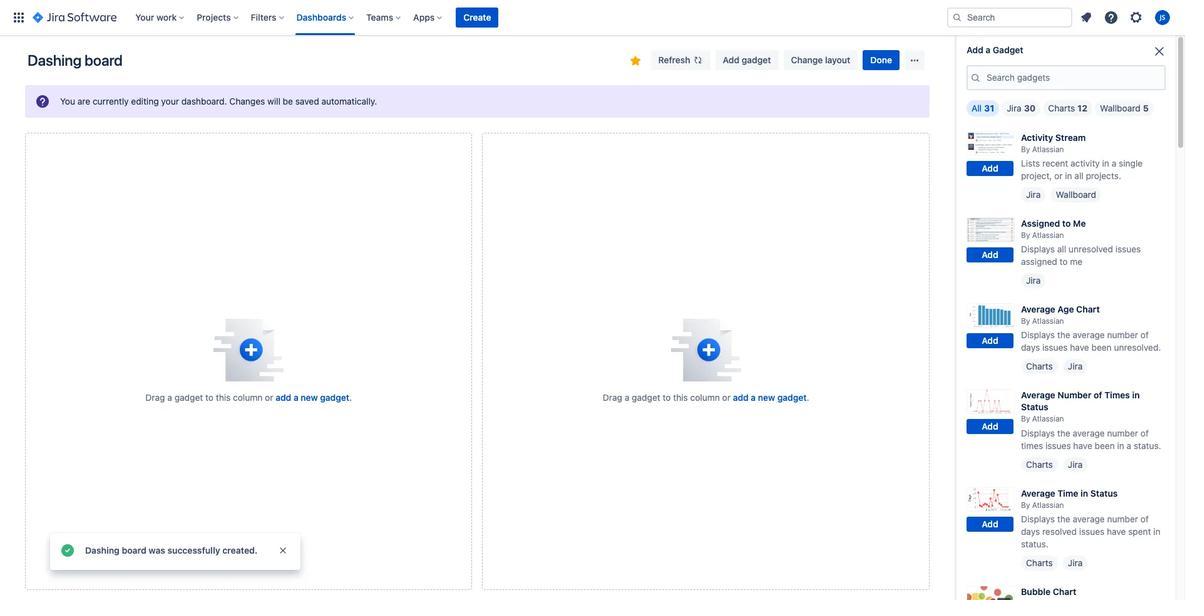 Task type: locate. For each thing, give the bounding box(es) containing it.
banner
[[0, 0, 1186, 35]]

3 average from the top
[[1073, 513, 1105, 524]]

1 horizontal spatial add a new gadget button
[[733, 391, 807, 404]]

displays inside "assigned to me by atlassian displays all unresolved issues assigned to me"
[[1022, 244, 1055, 254]]

dashboards button
[[293, 8, 359, 28]]

0 horizontal spatial .
[[350, 392, 352, 403]]

2 vertical spatial the
[[1058, 513, 1071, 524]]

0 vertical spatial chart
[[1077, 304, 1100, 315]]

all inside "assigned to me by atlassian displays all unresolved issues assigned to me"
[[1058, 244, 1067, 254]]

been down times
[[1095, 440, 1115, 451]]

0 horizontal spatial new
[[301, 392, 318, 403]]

or for add a new gadget button corresponding to second the add gadget img from right
[[265, 392, 273, 403]]

1 column from the left
[[233, 392, 263, 403]]

1 horizontal spatial add
[[733, 392, 749, 403]]

4 add button from the top
[[967, 419, 1014, 434]]

times
[[1105, 390, 1131, 400]]

0 vertical spatial status
[[1022, 402, 1049, 412]]

1 vertical spatial been
[[1095, 440, 1115, 451]]

2 new from the left
[[758, 392, 776, 403]]

.
[[350, 392, 352, 403], [807, 392, 810, 403]]

3 number from the top
[[1108, 513, 1139, 524]]

1 horizontal spatial or
[[723, 392, 731, 403]]

2 the from the top
[[1058, 428, 1071, 438]]

1 vertical spatial have
[[1074, 440, 1093, 451]]

add inside button
[[723, 54, 740, 65]]

0 vertical spatial wallboard
[[1101, 103, 1141, 113]]

1 new from the left
[[301, 392, 318, 403]]

new
[[301, 392, 318, 403], [758, 392, 776, 403]]

0 horizontal spatial add gadget img image
[[214, 319, 284, 381]]

1 the from the top
[[1058, 330, 1071, 340]]

chart
[[1077, 304, 1100, 315], [1053, 586, 1077, 597]]

. for add a new gadget button corresponding to second the add gadget img from right
[[350, 392, 352, 403]]

atlassian up recent
[[1033, 145, 1065, 154]]

1 horizontal spatial new
[[758, 392, 776, 403]]

assigned
[[1022, 256, 1058, 267]]

add button down assigned to me image
[[967, 247, 1014, 262]]

average
[[1022, 304, 1056, 315], [1022, 390, 1056, 400], [1022, 488, 1056, 498]]

add gadget button
[[716, 50, 779, 70]]

2 column from the left
[[691, 392, 720, 403]]

0 horizontal spatial or
[[265, 392, 273, 403]]

average age chart image
[[967, 303, 1015, 328]]

add button down activity stream image
[[967, 161, 1014, 176]]

0 horizontal spatial dashing
[[28, 51, 81, 69]]

0 vertical spatial been
[[1092, 342, 1112, 353]]

help image
[[1104, 10, 1119, 25]]

a inside activity stream by atlassian lists recent activity in a single project, or in all projects.
[[1112, 158, 1117, 169]]

1 horizontal spatial add gadget img image
[[671, 319, 741, 381]]

1 vertical spatial status
[[1091, 488, 1118, 498]]

1 . from the left
[[350, 392, 352, 403]]

2 . from the left
[[807, 392, 810, 403]]

by up times
[[1022, 414, 1031, 424]]

recent
[[1043, 158, 1069, 169]]

atlassian inside activity stream by atlassian lists recent activity in a single project, or in all projects.
[[1033, 145, 1065, 154]]

average down age
[[1073, 330, 1105, 340]]

gadget
[[742, 54, 771, 65], [175, 392, 203, 403], [320, 392, 350, 403], [632, 392, 661, 403], [778, 392, 807, 403]]

1 horizontal spatial drag
[[603, 392, 623, 403]]

30
[[1025, 103, 1036, 113]]

status up times
[[1022, 402, 1049, 412]]

add down average time in status image
[[982, 519, 999, 529]]

0 horizontal spatial column
[[233, 392, 263, 403]]

add right refresh image
[[723, 54, 740, 65]]

a
[[986, 44, 991, 55], [1112, 158, 1117, 169], [167, 392, 172, 403], [294, 392, 299, 403], [625, 392, 630, 403], [751, 392, 756, 403], [1127, 440, 1132, 451]]

wallboard left 5
[[1101, 103, 1141, 113]]

2 vertical spatial number
[[1108, 513, 1139, 524]]

1 horizontal spatial status.
[[1134, 440, 1162, 451]]

age
[[1058, 304, 1075, 315]]

2 number from the top
[[1108, 428, 1139, 438]]

search image
[[953, 13, 963, 23]]

unresolved
[[1069, 244, 1114, 254]]

issues
[[1116, 244, 1141, 254], [1043, 342, 1068, 353], [1046, 440, 1071, 451], [1080, 526, 1105, 537]]

automatically.
[[322, 96, 377, 106]]

new for second the add gadget img from right
[[301, 392, 318, 403]]

jira software image
[[33, 10, 117, 25], [33, 10, 117, 25]]

1 horizontal spatial column
[[691, 392, 720, 403]]

1 horizontal spatial all
[[1075, 170, 1084, 181]]

average age chart by atlassian displays the average number of days issues have been unresolved.
[[1022, 304, 1162, 353]]

dashing board
[[28, 51, 123, 69]]

add a new gadget button
[[276, 391, 350, 404], [733, 391, 807, 404]]

number up the spent
[[1108, 513, 1139, 524]]

2 add button from the top
[[967, 247, 1014, 262]]

add for activity stream
[[982, 163, 999, 174]]

0 horizontal spatial wallboard
[[1056, 189, 1097, 200]]

add button down average age chart image
[[967, 333, 1014, 348]]

issues down age
[[1043, 342, 1068, 353]]

0 vertical spatial days
[[1022, 342, 1040, 353]]

average for displays
[[1022, 304, 1056, 315]]

1 vertical spatial average
[[1073, 428, 1105, 438]]

be
[[283, 96, 293, 106]]

2 add from the left
[[733, 392, 749, 403]]

board up 'currently'
[[85, 51, 123, 69]]

by right average time in status image
[[1022, 500, 1031, 510]]

3 atlassian from the top
[[1033, 316, 1065, 326]]

the inside average number of times in status by atlassian displays the average number of times issues have been in a status.
[[1058, 428, 1071, 438]]

a inside average number of times in status by atlassian displays the average number of times issues have been in a status.
[[1127, 440, 1132, 451]]

this for 1st the add gadget img from the right
[[674, 392, 688, 403]]

chart inside average age chart by atlassian displays the average number of days issues have been unresolved.
[[1077, 304, 1100, 315]]

2 this from the left
[[674, 392, 688, 403]]

1 add a new gadget button from the left
[[276, 391, 350, 404]]

chart right bubble
[[1053, 586, 1077, 597]]

1 horizontal spatial wallboard
[[1101, 103, 1141, 113]]

add gadget
[[723, 54, 771, 65]]

success image
[[60, 543, 75, 558]]

2 average from the top
[[1022, 390, 1056, 400]]

status
[[1022, 402, 1049, 412], [1091, 488, 1118, 498]]

atlassian down age
[[1033, 316, 1065, 326]]

add
[[276, 392, 291, 403], [733, 392, 749, 403]]

will
[[268, 96, 281, 106]]

dashing
[[28, 51, 81, 69], [85, 545, 120, 556]]

notifications image
[[1079, 10, 1094, 25]]

0 vertical spatial number
[[1108, 330, 1139, 340]]

your profile and settings image
[[1156, 10, 1171, 25]]

jira up time
[[1068, 459, 1083, 469]]

3 the from the top
[[1058, 513, 1071, 524]]

refresh image
[[693, 55, 703, 65]]

0 horizontal spatial add
[[276, 392, 291, 403]]

1 average from the top
[[1073, 330, 1105, 340]]

bubble
[[1022, 586, 1051, 597]]

2 vertical spatial average
[[1073, 513, 1105, 524]]

2 drag from the left
[[603, 392, 623, 403]]

0 vertical spatial all
[[1075, 170, 1084, 181]]

atlassian down time
[[1033, 500, 1065, 510]]

bubble chart image
[[967, 585, 1015, 600]]

displays inside average time in status by atlassian displays the average number of days resolved issues have spent in status.
[[1022, 513, 1055, 524]]

the inside average age chart by atlassian displays the average number of days issues have been unresolved.
[[1058, 330, 1071, 340]]

0 horizontal spatial all
[[1058, 244, 1067, 254]]

jira left '30'
[[1007, 103, 1022, 113]]

0 horizontal spatial this
[[216, 392, 231, 403]]

board left was
[[122, 545, 146, 556]]

1 vertical spatial the
[[1058, 428, 1071, 438]]

column for 1st the add gadget img from the right's add a new gadget button
[[691, 392, 720, 403]]

by up lists
[[1022, 145, 1031, 154]]

editing
[[131, 96, 159, 106]]

1 vertical spatial average
[[1022, 390, 1056, 400]]

your
[[161, 96, 179, 106]]

wallboard for wallboard
[[1056, 189, 1097, 200]]

issues inside "assigned to me by atlassian displays all unresolved issues assigned to me"
[[1116, 244, 1141, 254]]

layout
[[826, 54, 851, 65]]

of
[[1141, 330, 1149, 340], [1094, 390, 1103, 400], [1141, 428, 1149, 438], [1141, 513, 1149, 524]]

jira down the 'resolved'
[[1068, 557, 1083, 568]]

average for status
[[1022, 390, 1056, 400]]

by
[[1022, 145, 1031, 154], [1022, 231, 1031, 240], [1022, 316, 1031, 326], [1022, 414, 1031, 424], [1022, 500, 1031, 510]]

1 horizontal spatial .
[[807, 392, 810, 403]]

jira down project,
[[1027, 189, 1041, 200]]

3 average from the top
[[1022, 488, 1056, 498]]

the down age
[[1058, 330, 1071, 340]]

1 days from the top
[[1022, 342, 1040, 353]]

2 vertical spatial have
[[1107, 526, 1126, 537]]

drag for 1st the add gadget img from the right
[[603, 392, 623, 403]]

0 vertical spatial board
[[85, 51, 123, 69]]

average inside average number of times in status by atlassian displays the average number of times issues have been in a status.
[[1022, 390, 1056, 400]]

activity
[[1022, 132, 1054, 143]]

all down activity
[[1075, 170, 1084, 181]]

of inside average age chart by atlassian displays the average number of days issues have been unresolved.
[[1141, 330, 1149, 340]]

the
[[1058, 330, 1071, 340], [1058, 428, 1071, 438], [1058, 513, 1071, 524]]

1 average from the top
[[1022, 304, 1056, 315]]

1 displays from the top
[[1022, 244, 1055, 254]]

3 displays from the top
[[1022, 428, 1055, 438]]

issues inside average time in status by atlassian displays the average number of days resolved issues have spent in status.
[[1080, 526, 1105, 537]]

displays
[[1022, 244, 1055, 254], [1022, 330, 1055, 340], [1022, 428, 1055, 438], [1022, 513, 1055, 524]]

was
[[149, 545, 165, 556]]

average inside average time in status by atlassian displays the average number of days resolved issues have spent in status.
[[1022, 488, 1056, 498]]

atlassian up times
[[1033, 414, 1065, 424]]

1 atlassian from the top
[[1033, 145, 1065, 154]]

1 vertical spatial board
[[122, 545, 146, 556]]

1 this from the left
[[216, 392, 231, 403]]

new for 1st the add gadget img from the right
[[758, 392, 776, 403]]

2 displays from the top
[[1022, 330, 1055, 340]]

add
[[967, 44, 984, 55], [723, 54, 740, 65], [982, 163, 999, 174], [982, 249, 999, 260], [982, 335, 999, 346], [982, 421, 999, 431], [982, 519, 999, 529]]

average left number
[[1022, 390, 1056, 400]]

31
[[985, 103, 995, 113]]

add down average age chart image
[[982, 335, 999, 346]]

issues right times
[[1046, 440, 1071, 451]]

or
[[1055, 170, 1063, 181], [265, 392, 273, 403], [723, 392, 731, 403]]

by inside "assigned to me by atlassian displays all unresolved issues assigned to me"
[[1022, 231, 1031, 240]]

0 horizontal spatial drag
[[146, 392, 165, 403]]

0 horizontal spatial status.
[[1022, 538, 1049, 549]]

by right average age chart image
[[1022, 316, 1031, 326]]

1 add gadget img image from the left
[[214, 319, 284, 381]]

by inside average time in status by atlassian displays the average number of days resolved issues have spent in status.
[[1022, 500, 1031, 510]]

4 by from the top
[[1022, 414, 1031, 424]]

12
[[1078, 103, 1088, 113]]

0 horizontal spatial drag a gadget to this column or add a new gadget .
[[146, 392, 352, 403]]

average down number
[[1073, 428, 1105, 438]]

in
[[1103, 158, 1110, 169], [1066, 170, 1073, 181], [1133, 390, 1140, 400], [1118, 440, 1125, 451], [1081, 488, 1089, 498], [1154, 526, 1161, 537]]

you are currently editing your dashboard. changes will be saved automatically.
[[60, 96, 377, 106]]

drag a gadget to this column or add a new gadget .
[[146, 392, 352, 403], [603, 392, 810, 403]]

by down assigned
[[1022, 231, 1031, 240]]

jira 30
[[1007, 103, 1036, 113]]

0 vertical spatial average
[[1022, 304, 1056, 315]]

average inside average number of times in status by atlassian displays the average number of times issues have been in a status.
[[1073, 428, 1105, 438]]

status.
[[1134, 440, 1162, 451], [1022, 538, 1049, 549]]

1 vertical spatial number
[[1108, 428, 1139, 438]]

0 vertical spatial the
[[1058, 330, 1071, 340]]

the down number
[[1058, 428, 1071, 438]]

drag
[[146, 392, 165, 403], [603, 392, 623, 403]]

average number of times in status image
[[967, 389, 1015, 414]]

add for average number of times in status
[[982, 421, 999, 431]]

add down average number of times in status image
[[982, 421, 999, 431]]

1 vertical spatial days
[[1022, 526, 1040, 537]]

time
[[1058, 488, 1079, 498]]

the up the 'resolved'
[[1058, 513, 1071, 524]]

3 add button from the top
[[967, 333, 1014, 348]]

add down assigned to me image
[[982, 249, 999, 260]]

add button down average number of times in status image
[[967, 419, 1014, 434]]

dashboard.
[[181, 96, 227, 106]]

change
[[791, 54, 823, 65]]

5 add button from the top
[[967, 517, 1014, 532]]

0 vertical spatial status.
[[1134, 440, 1162, 451]]

dashing right success 'icon'
[[85, 545, 120, 556]]

issues right the 'resolved'
[[1080, 526, 1105, 537]]

2 add a new gadget button from the left
[[733, 391, 807, 404]]

0 horizontal spatial add a new gadget button
[[276, 391, 350, 404]]

3 by from the top
[[1022, 316, 1031, 326]]

4 displays from the top
[[1022, 513, 1055, 524]]

1 vertical spatial chart
[[1053, 586, 1077, 597]]

1 vertical spatial wallboard
[[1056, 189, 1097, 200]]

5 atlassian from the top
[[1033, 500, 1065, 510]]

add down activity stream image
[[982, 163, 999, 174]]

5 by from the top
[[1022, 500, 1031, 510]]

average
[[1073, 330, 1105, 340], [1073, 428, 1105, 438], [1073, 513, 1105, 524]]

1 number from the top
[[1108, 330, 1139, 340]]

0 vertical spatial average
[[1073, 330, 1105, 340]]

atlassian down assigned
[[1033, 231, 1065, 240]]

average inside average age chart by atlassian displays the average number of days issues have been unresolved.
[[1073, 330, 1105, 340]]

1 horizontal spatial status
[[1091, 488, 1118, 498]]

add button down average time in status image
[[967, 517, 1014, 532]]

assigned to me by atlassian displays all unresolved issues assigned to me
[[1022, 218, 1141, 267]]

charts 12
[[1049, 103, 1088, 113]]

2 average from the top
[[1073, 428, 1105, 438]]

average up the 'resolved'
[[1073, 513, 1105, 524]]

average left time
[[1022, 488, 1056, 498]]

days inside average time in status by atlassian displays the average number of days resolved issues have spent in status.
[[1022, 526, 1040, 537]]

1 drag a gadget to this column or add a new gadget . from the left
[[146, 392, 352, 403]]

charts
[[1049, 103, 1076, 113], [1027, 361, 1053, 372], [1027, 459, 1053, 469], [1027, 557, 1053, 568]]

more dashboard actions image
[[908, 53, 923, 68]]

1 horizontal spatial drag a gadget to this column or add a new gadget .
[[603, 392, 810, 403]]

all inside activity stream by atlassian lists recent activity in a single project, or in all projects.
[[1075, 170, 1084, 181]]

wallboard up me
[[1056, 189, 1097, 200]]

1 horizontal spatial this
[[674, 392, 688, 403]]

board
[[85, 51, 123, 69], [122, 545, 146, 556]]

2 by from the top
[[1022, 231, 1031, 240]]

2 days from the top
[[1022, 526, 1040, 537]]

1 vertical spatial status.
[[1022, 538, 1049, 549]]

2 vertical spatial average
[[1022, 488, 1056, 498]]

appswitcher icon image
[[11, 10, 26, 25]]

1 vertical spatial dashing
[[85, 545, 120, 556]]

0 vertical spatial dashing
[[28, 51, 81, 69]]

in down recent
[[1066, 170, 1073, 181]]

apps
[[414, 12, 435, 23]]

average left age
[[1022, 304, 1056, 315]]

average for atlassian
[[1022, 488, 1056, 498]]

chart right age
[[1077, 304, 1100, 315]]

issues right "unresolved"
[[1116, 244, 1141, 254]]

settings image
[[1129, 10, 1144, 25]]

. for 1st the add gadget img from the right's add a new gadget button
[[807, 392, 810, 403]]

been left the unresolved.
[[1092, 342, 1112, 353]]

been inside average number of times in status by atlassian displays the average number of times issues have been in a status.
[[1095, 440, 1115, 451]]

2 atlassian from the top
[[1033, 231, 1065, 240]]

wallboard for wallboard 5
[[1101, 103, 1141, 113]]

0 horizontal spatial status
[[1022, 402, 1049, 412]]

created.
[[222, 545, 258, 556]]

add for 1st the add gadget img from the right's add a new gadget button
[[733, 392, 749, 403]]

dashing for dashing board
[[28, 51, 81, 69]]

atlassian
[[1033, 145, 1065, 154], [1033, 231, 1065, 240], [1033, 316, 1065, 326], [1033, 414, 1065, 424], [1033, 500, 1065, 510]]

dashing up you
[[28, 51, 81, 69]]

banner containing your work
[[0, 0, 1186, 35]]

add for add a new gadget button corresponding to second the add gadget img from right
[[276, 392, 291, 403]]

1 add button from the top
[[967, 161, 1014, 176]]

have down age
[[1071, 342, 1090, 353]]

jira down assigned
[[1027, 275, 1041, 286]]

column
[[233, 392, 263, 403], [691, 392, 720, 403]]

average time in status image
[[967, 487, 1015, 512]]

1 drag from the left
[[146, 392, 165, 403]]

have left the spent
[[1107, 526, 1126, 537]]

lists
[[1022, 158, 1040, 169]]

dismiss image
[[278, 546, 288, 556]]

Search gadgets field
[[983, 66, 1165, 89]]

5
[[1144, 103, 1149, 113]]

add gadget img image
[[214, 319, 284, 381], [671, 319, 741, 381]]

been
[[1092, 342, 1112, 353], [1095, 440, 1115, 451]]

status. inside average number of times in status by atlassian displays the average number of times issues have been in a status.
[[1134, 440, 1162, 451]]

to
[[1063, 218, 1071, 229], [1060, 256, 1068, 267], [205, 392, 214, 403], [663, 392, 671, 403]]

1 add from the left
[[276, 392, 291, 403]]

4 atlassian from the top
[[1033, 414, 1065, 424]]

dashboards
[[297, 12, 346, 23]]

1 vertical spatial all
[[1058, 244, 1067, 254]]

activity stream image
[[967, 132, 1015, 156]]

filters button
[[247, 8, 289, 28]]

2 horizontal spatial or
[[1055, 170, 1063, 181]]

all up assigned
[[1058, 244, 1067, 254]]

number up the unresolved.
[[1108, 330, 1139, 340]]

have up time
[[1074, 440, 1093, 451]]

by inside average number of times in status by atlassian displays the average number of times issues have been in a status.
[[1022, 414, 1031, 424]]

0 vertical spatial have
[[1071, 342, 1090, 353]]

add button for displays the average number of times issues have been in a status.
[[967, 419, 1014, 434]]

in right times
[[1133, 390, 1140, 400]]

unresolved.
[[1115, 342, 1162, 353]]

1 horizontal spatial dashing
[[85, 545, 120, 556]]

average inside average age chart by atlassian displays the average number of days issues have been unresolved.
[[1022, 304, 1056, 315]]

number inside average age chart by atlassian displays the average number of days issues have been unresolved.
[[1108, 330, 1139, 340]]

number down times
[[1108, 428, 1139, 438]]

all
[[1075, 170, 1084, 181], [1058, 244, 1067, 254]]

jira
[[1007, 103, 1022, 113], [1027, 189, 1041, 200], [1027, 275, 1041, 286], [1068, 361, 1083, 372], [1068, 459, 1083, 469], [1068, 557, 1083, 568]]

board for dashing board was successfully created.
[[122, 545, 146, 556]]

status right time
[[1091, 488, 1118, 498]]

1 by from the top
[[1022, 145, 1031, 154]]



Task type: describe. For each thing, give the bounding box(es) containing it.
successfully
[[168, 545, 220, 556]]

currently
[[93, 96, 129, 106]]

create
[[464, 12, 491, 23]]

average number of times in status by atlassian displays the average number of times issues have been in a status.
[[1022, 390, 1162, 451]]

add button for displays all unresolved issues assigned to me
[[967, 247, 1014, 262]]

gadget
[[993, 44, 1024, 55]]

by inside average age chart by atlassian displays the average number of days issues have been unresolved.
[[1022, 316, 1031, 326]]

charts for time
[[1027, 557, 1053, 568]]

apps button
[[410, 8, 447, 28]]

close icon image
[[1152, 44, 1168, 59]]

wallboard 5
[[1101, 103, 1149, 113]]

me
[[1071, 256, 1083, 267]]

primary element
[[8, 0, 948, 35]]

add button for displays the average number of days resolved issues have spent in status.
[[967, 517, 1014, 532]]

2 add gadget img image from the left
[[671, 319, 741, 381]]

projects
[[197, 12, 231, 23]]

charts for age
[[1027, 361, 1053, 372]]

add for assigned to me
[[982, 249, 999, 260]]

dashing board was successfully created.
[[85, 545, 258, 556]]

add for average age chart
[[982, 335, 999, 346]]

spent
[[1129, 526, 1152, 537]]

teams button
[[363, 8, 406, 28]]

or for 1st the add gadget img from the right's add a new gadget button
[[723, 392, 731, 403]]

atlassian inside average time in status by atlassian displays the average number of days resolved issues have spent in status.
[[1033, 500, 1065, 510]]

have inside average time in status by atlassian displays the average number of days resolved issues have spent in status.
[[1107, 526, 1126, 537]]

Search field
[[948, 8, 1073, 28]]

by inside activity stream by atlassian lists recent activity in a single project, or in all projects.
[[1022, 145, 1031, 154]]

create button
[[456, 8, 499, 28]]

charts for number
[[1027, 459, 1053, 469]]

days inside average age chart by atlassian displays the average number of days issues have been unresolved.
[[1022, 342, 1040, 353]]

in down times
[[1118, 440, 1125, 451]]

done
[[871, 54, 893, 65]]

in up projects.
[[1103, 158, 1110, 169]]

issues inside average age chart by atlassian displays the average number of days issues have been unresolved.
[[1043, 342, 1068, 353]]

add a new gadget button for second the add gadget img from right
[[276, 391, 350, 404]]

column for add a new gadget button corresponding to second the add gadget img from right
[[233, 392, 263, 403]]

single
[[1119, 158, 1143, 169]]

your
[[135, 12, 154, 23]]

done link
[[863, 50, 900, 70]]

status. inside average time in status by atlassian displays the average number of days resolved issues have spent in status.
[[1022, 538, 1049, 549]]

projects button
[[193, 8, 243, 28]]

you
[[60, 96, 75, 106]]

gadget inside button
[[742, 54, 771, 65]]

have inside average age chart by atlassian displays the average number of days issues have been unresolved.
[[1071, 342, 1090, 353]]

resolved
[[1043, 526, 1077, 537]]

assigned
[[1022, 218, 1061, 229]]

projects.
[[1086, 170, 1122, 181]]

number inside average number of times in status by atlassian displays the average number of times issues have been in a status.
[[1108, 428, 1139, 438]]

have inside average number of times in status by atlassian displays the average number of times issues have been in a status.
[[1074, 440, 1093, 451]]

this for second the add gadget img from right
[[216, 392, 231, 403]]

atlassian inside average age chart by atlassian displays the average number of days issues have been unresolved.
[[1033, 316, 1065, 326]]

atlassian inside "assigned to me by atlassian displays all unresolved issues assigned to me"
[[1033, 231, 1065, 240]]

star dashing board image
[[628, 53, 643, 68]]

number inside average time in status by atlassian displays the average number of days resolved issues have spent in status.
[[1108, 513, 1139, 524]]

stream
[[1056, 132, 1086, 143]]

of inside average time in status by atlassian displays the average number of days resolved issues have spent in status.
[[1141, 513, 1149, 524]]

jira up number
[[1068, 361, 1083, 372]]

your work button
[[132, 8, 189, 28]]

changes
[[229, 96, 265, 106]]

activity stream by atlassian lists recent activity in a single project, or in all projects.
[[1022, 132, 1143, 181]]

add button for lists recent activity in a single project, or in all projects.
[[967, 161, 1014, 176]]

add for average time in status
[[982, 519, 999, 529]]

2 drag a gadget to this column or add a new gadget . from the left
[[603, 392, 810, 403]]

all
[[972, 103, 982, 113]]

activity
[[1071, 158, 1100, 169]]

atlassian inside average number of times in status by atlassian displays the average number of times issues have been in a status.
[[1033, 414, 1065, 424]]

average inside average time in status by atlassian displays the average number of days resolved issues have spent in status.
[[1073, 513, 1105, 524]]

teams
[[367, 12, 393, 23]]

change layout
[[791, 54, 851, 65]]

your work
[[135, 12, 177, 23]]

been inside average age chart by atlassian displays the average number of days issues have been unresolved.
[[1092, 342, 1112, 353]]

issues inside average number of times in status by atlassian displays the average number of times issues have been in a status.
[[1046, 440, 1071, 451]]

work
[[157, 12, 177, 23]]

board for dashing board
[[85, 51, 123, 69]]

add button for displays the average number of days issues have been unresolved.
[[967, 333, 1014, 348]]

displays inside average age chart by atlassian displays the average number of days issues have been unresolved.
[[1022, 330, 1055, 340]]

dashing for dashing board was successfully created.
[[85, 545, 120, 556]]

average time in status by atlassian displays the average number of days resolved issues have spent in status.
[[1022, 488, 1161, 549]]

refresh
[[659, 54, 691, 65]]

assigned to me image
[[967, 217, 1015, 242]]

add a new gadget button for 1st the add gadget img from the right
[[733, 391, 807, 404]]

filters
[[251, 12, 277, 23]]

status inside average time in status by atlassian displays the average number of days resolved issues have spent in status.
[[1091, 488, 1118, 498]]

in right time
[[1081, 488, 1089, 498]]

or inside activity stream by atlassian lists recent activity in a single project, or in all projects.
[[1055, 170, 1063, 181]]

number
[[1058, 390, 1092, 400]]

add a gadget
[[967, 44, 1024, 55]]

add left gadget
[[967, 44, 984, 55]]

are
[[78, 96, 90, 106]]

saved
[[295, 96, 319, 106]]

project,
[[1022, 170, 1053, 181]]

status inside average number of times in status by atlassian displays the average number of times issues have been in a status.
[[1022, 402, 1049, 412]]

bubble chart
[[1022, 586, 1077, 597]]

displays inside average number of times in status by atlassian displays the average number of times issues have been in a status.
[[1022, 428, 1055, 438]]

me
[[1074, 218, 1086, 229]]

in right the spent
[[1154, 526, 1161, 537]]

the inside average time in status by atlassian displays the average number of days resolved issues have spent in status.
[[1058, 513, 1071, 524]]

drag for second the add gadget img from right
[[146, 392, 165, 403]]

refresh button
[[651, 50, 711, 70]]

times
[[1022, 440, 1044, 451]]

all 31
[[972, 103, 995, 113]]

change layout button
[[784, 50, 858, 70]]



Task type: vqa. For each thing, say whether or not it's contained in the screenshot.


